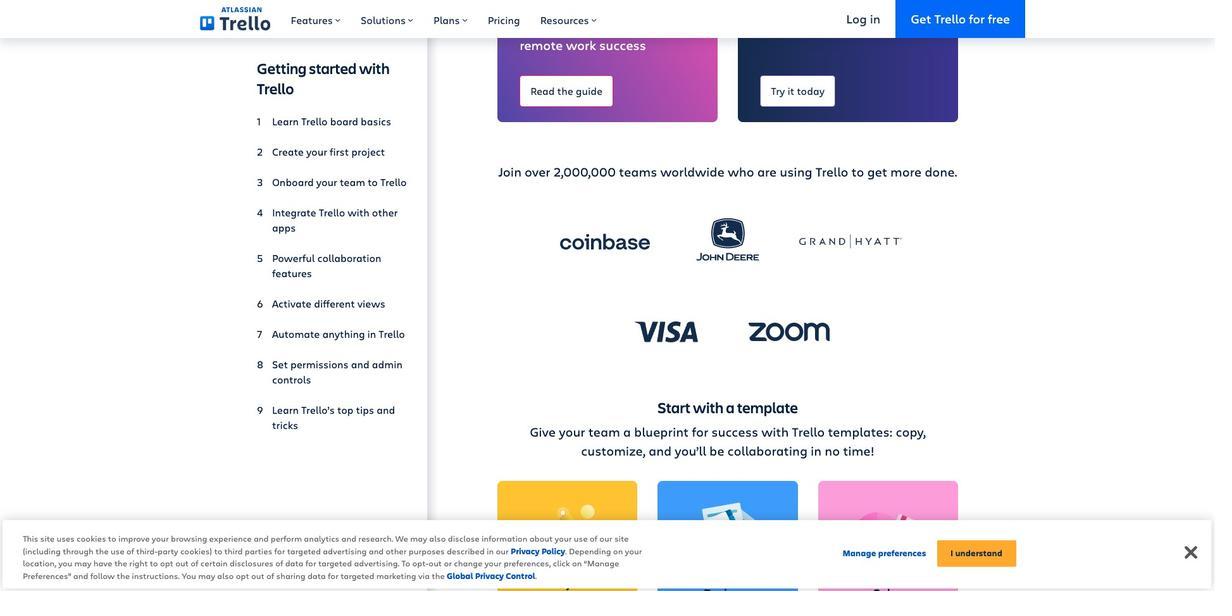 Task type: describe. For each thing, give the bounding box(es) containing it.
of up depending
[[590, 533, 597, 544]]

guide for complete
[[603, 0, 637, 16]]

getting started with trello
[[257, 58, 390, 99]]

it
[[788, 84, 794, 97]]

and inside ". depending on your location, you may have the right to opt out of certain disclosures of data for targeted advertising. to opt-out or change your preferences, click on "manage preferences" and follow the instructions. you may also opt out of sharing data for targeted marketing via the"
[[73, 570, 88, 581]]

1 vertical spatial our
[[496, 545, 509, 557]]

manage
[[843, 547, 876, 559]]

1 vertical spatial team
[[340, 175, 365, 189]]

preferences
[[878, 547, 926, 559]]

this
[[23, 533, 38, 544]]

team inside "the complete guide to setting up your team for remote work success"
[[613, 18, 645, 35]]

policy
[[541, 545, 565, 557]]

2,000,000
[[554, 164, 616, 181]]

your inside see your work in a whole new way with trello views.
[[785, 0, 811, 16]]

admin
[[372, 358, 402, 371]]

over
[[525, 164, 550, 181]]

join over 2,000,000 teams worldwide who are using trello to get more done.
[[498, 164, 957, 181]]

give
[[530, 424, 556, 441]]

customize,
[[581, 443, 645, 460]]

with inside getting started with trello
[[359, 58, 390, 78]]

see your work in a whole new way with trello views.
[[760, 0, 922, 35]]

marketing
[[376, 570, 416, 581]]

trello down project
[[380, 175, 407, 189]]

work inside see your work in a whole new way with trello views.
[[815, 0, 845, 16]]

started
[[309, 58, 357, 78]]

who
[[728, 164, 754, 181]]

in inside this site uses cookies to improve your browsing experience and perform analytics and research. we may also disclose information about your use of our site (including through the use of third-party cookies) to third parties for targeted advertising and other purposes described in our
[[487, 545, 494, 557]]

1 horizontal spatial data
[[307, 570, 326, 581]]

of up sharing
[[275, 557, 283, 569]]

to
[[402, 557, 410, 569]]

join
[[498, 164, 521, 181]]

preferences,
[[504, 557, 551, 569]]

1 horizontal spatial a
[[726, 398, 734, 418]]

success inside "the complete guide to setting up your team for remote work success"
[[599, 37, 646, 54]]

understand
[[955, 547, 1002, 559]]

controls
[[272, 373, 311, 386]]

resources
[[540, 13, 589, 27]]

other inside 'integrate trello with other apps'
[[372, 206, 398, 219]]

basics
[[361, 115, 391, 128]]

team inside start with a template give your team a blueprint for success with trello templates: copy, customize, and you'll be collaborating in no time!
[[588, 424, 620, 441]]

getting
[[257, 58, 307, 78]]

your right depending
[[625, 545, 642, 557]]

try it today link
[[760, 76, 835, 107]]

set permissions and admin controls link
[[257, 352, 407, 392]]

2 vertical spatial targeted
[[341, 570, 374, 581]]

a inside see your work in a whole new way with trello views.
[[862, 0, 870, 16]]

advertising
[[323, 545, 367, 557]]

your up global privacy control .
[[485, 557, 502, 569]]

integrate trello with other apps
[[272, 206, 398, 234]]

activate different views link
[[257, 291, 407, 316]]

change
[[454, 557, 482, 569]]

whole
[[873, 0, 910, 16]]

third
[[224, 545, 243, 557]]

with inside see your work in a whole new way with trello views.
[[818, 18, 845, 35]]

using
[[780, 164, 812, 181]]

get trello for free link
[[896, 0, 1025, 38]]

your left first
[[306, 145, 327, 158]]

powerful
[[272, 251, 315, 265]]

the complete guide to setting up your team for remote work success
[[520, 0, 664, 54]]

no
[[825, 443, 840, 460]]

template
[[737, 398, 798, 418]]

browsing
[[171, 533, 207, 544]]

and inside set permissions and admin controls
[[351, 358, 369, 371]]

log
[[846, 11, 867, 26]]

powerful collaboration features link
[[257, 246, 407, 286]]

resources button
[[530, 0, 607, 38]]

board
[[330, 115, 358, 128]]

0 horizontal spatial .
[[535, 570, 537, 581]]

learn trello board basics link
[[257, 109, 407, 134]]

also inside ". depending on your location, you may have the right to opt out of certain disclosures of data for targeted advertising. to opt-out or change your preferences, click on "manage preferences" and follow the instructions. you may also opt out of sharing data for targeted marketing via the"
[[217, 570, 234, 581]]

try it today
[[771, 84, 825, 97]]

with inside 'integrate trello with other apps'
[[348, 206, 369, 219]]

and up advertising
[[341, 533, 356, 544]]

in inside see your work in a whole new way with trello views.
[[848, 0, 859, 16]]

coinbase logo image
[[554, 216, 656, 267]]

0 vertical spatial privacy
[[511, 545, 540, 557]]

log in link
[[831, 0, 896, 38]]

pricing link
[[478, 0, 530, 38]]

to inside ". depending on your location, you may have the right to opt out of certain disclosures of data for targeted advertising. to opt-out or change your preferences, click on "manage preferences" and follow the instructions. you may also opt out of sharing data for targeted marketing via the"
[[150, 557, 158, 569]]

your inside "the complete guide to setting up your team for remote work success"
[[584, 18, 610, 35]]

the down right
[[117, 570, 130, 581]]

to inside "the complete guide to setting up your team for remote work success"
[[640, 0, 653, 16]]

trello's
[[301, 403, 335, 416]]

through
[[63, 545, 94, 557]]

sharing
[[276, 570, 305, 581]]

learn for learn trello board basics
[[272, 115, 299, 128]]

about
[[529, 533, 553, 544]]

click
[[553, 557, 570, 569]]

0 horizontal spatial out
[[175, 557, 189, 569]]

1 site from the left
[[40, 533, 55, 544]]

analytics
[[304, 533, 339, 544]]

getting started with trello link
[[257, 58, 407, 104]]

0 vertical spatial data
[[285, 557, 303, 569]]

described
[[447, 545, 485, 557]]

2 site from the left
[[614, 533, 629, 544]]

create your first project link
[[257, 139, 407, 165]]

your up policy
[[555, 533, 572, 544]]

global
[[447, 570, 473, 581]]

complete
[[544, 0, 600, 16]]

research.
[[358, 533, 393, 544]]

onboard
[[272, 175, 314, 189]]

try
[[771, 84, 785, 97]]

this site uses cookies to improve your browsing experience and perform analytics and research. we may also disclose information about your use of our site (including through the use of third-party cookies) to third parties for targeted advertising and other purposes described in our
[[23, 533, 629, 557]]

read the guide link
[[520, 76, 613, 107]]

learn trello board basics
[[272, 115, 391, 128]]

targeted inside this site uses cookies to improve your browsing experience and perform analytics and research. we may also disclose information about your use of our site (including through the use of third-party cookies) to third parties for targeted advertising and other purposes described in our
[[287, 545, 321, 557]]

with right start
[[693, 398, 724, 418]]

trello inside start with a template give your team a blueprint for success with trello templates: copy, customize, and you'll be collaborating in no time!
[[792, 424, 825, 441]]

other inside this site uses cookies to improve your browsing experience and perform analytics and research. we may also disclose information about your use of our site (including through the use of third-party cookies) to third parties for targeted advertising and other purposes described in our
[[386, 545, 407, 557]]

activate
[[272, 297, 311, 310]]

way
[[789, 18, 815, 35]]

and inside the learn trello's top tips and tricks
[[377, 403, 395, 416]]

for inside "the complete guide to setting up your team for remote work success"
[[648, 18, 664, 35]]

location,
[[23, 557, 56, 569]]

information
[[482, 533, 527, 544]]

0 vertical spatial our
[[599, 533, 612, 544]]

disclosures
[[230, 557, 273, 569]]

2 horizontal spatial out
[[429, 557, 442, 569]]

solutions button
[[351, 0, 423, 38]]

trello left board
[[301, 115, 328, 128]]

parties
[[245, 545, 272, 557]]

disclose
[[448, 533, 480, 544]]

trello inside getting started with trello
[[257, 78, 294, 99]]

create your first project
[[272, 145, 385, 158]]

trello right using
[[815, 164, 848, 181]]

work inside "the complete guide to setting up your team for remote work success"
[[566, 37, 596, 54]]

automate
[[272, 327, 320, 340]]

you'll
[[675, 443, 706, 460]]

success inside start with a template give your team a blueprint for success with trello templates: copy, customize, and you'll be collaborating in no time!
[[711, 424, 758, 441]]

features
[[291, 13, 333, 27]]

onboard your team to trello link
[[257, 170, 407, 195]]

we
[[395, 533, 408, 544]]



Task type: vqa. For each thing, say whether or not it's contained in the screenshot.
"preferences,"
yes



Task type: locate. For each thing, give the bounding box(es) containing it.
solutions
[[361, 13, 406, 27]]

1 vertical spatial guide
[[576, 84, 602, 97]]

for inside start with a template give your team a blueprint for success with trello templates: copy, customize, and you'll be collaborating in no time!
[[692, 424, 708, 441]]

out left 'or'
[[429, 557, 442, 569]]

may down through
[[74, 557, 91, 569]]

0 vertical spatial guide
[[603, 0, 637, 16]]

i
[[950, 547, 953, 559]]

improve
[[118, 533, 150, 544]]

get
[[867, 164, 887, 181]]

trello right get
[[934, 11, 966, 26]]

visa logo image
[[615, 307, 718, 357]]

plans button
[[423, 0, 478, 38]]

0 horizontal spatial a
[[623, 424, 631, 441]]

zoom logo image
[[738, 307, 840, 357]]

0 vertical spatial targeted
[[287, 545, 321, 557]]

your up way
[[785, 0, 811, 16]]

success down complete
[[599, 37, 646, 54]]

privacy alert dialog
[[3, 520, 1211, 589]]

grand hyatt logo image
[[799, 216, 902, 267]]

new
[[760, 18, 786, 35]]

opt down party at bottom left
[[160, 557, 173, 569]]

0 vertical spatial opt
[[160, 557, 173, 569]]

features
[[272, 266, 312, 280]]

your inside start with a template give your team a blueprint for success with trello templates: copy, customize, and you'll be collaborating in no time!
[[559, 424, 585, 441]]

guide right read
[[576, 84, 602, 97]]

of down cookies)
[[191, 557, 198, 569]]

may
[[410, 533, 427, 544], [74, 557, 91, 569], [198, 570, 215, 581]]

in
[[848, 0, 859, 16], [870, 11, 880, 26], [367, 327, 376, 340], [811, 443, 822, 460], [487, 545, 494, 557]]

other down we
[[386, 545, 407, 557]]

your up party at bottom left
[[152, 533, 169, 544]]

1 horizontal spatial on
[[613, 545, 623, 557]]

the left right
[[114, 557, 127, 569]]

for
[[969, 11, 985, 26], [648, 18, 664, 35], [692, 424, 708, 441], [274, 545, 285, 557], [306, 557, 316, 569], [328, 570, 339, 581]]

in down information
[[487, 545, 494, 557]]

of down the improve
[[126, 545, 134, 557]]

trello inside 'integrate trello with other apps'
[[319, 206, 345, 219]]

follow
[[90, 570, 115, 581]]

other down onboard your team to trello
[[372, 206, 398, 219]]

1 horizontal spatial site
[[614, 533, 629, 544]]

a up the customize,
[[623, 424, 631, 441]]

1 horizontal spatial may
[[198, 570, 215, 581]]

and up the parties
[[254, 533, 269, 544]]

on up "manage
[[613, 545, 623, 557]]

also inside this site uses cookies to improve your browsing experience and perform analytics and research. we may also disclose information about your use of our site (including through the use of third-party cookies) to third parties for targeted advertising and other purposes described in our
[[429, 533, 446, 544]]

1 vertical spatial .
[[535, 570, 537, 581]]

use up depending
[[574, 533, 588, 544]]

0 vertical spatial team
[[613, 18, 645, 35]]

1 horizontal spatial .
[[565, 545, 567, 557]]

i understand button
[[937, 540, 1016, 567]]

in left "whole"
[[848, 0, 859, 16]]

out up you
[[175, 557, 189, 569]]

1 vertical spatial on
[[572, 557, 582, 569]]

0 vertical spatial .
[[565, 545, 567, 557]]

with left log
[[818, 18, 845, 35]]

1 vertical spatial success
[[711, 424, 758, 441]]

john deere logo image
[[676, 207, 779, 276]]

out down disclosures
[[251, 570, 264, 581]]

may inside this site uses cookies to improve your browsing experience and perform analytics and research. we may also disclose information about your use of our site (including through the use of third-party cookies) to third parties for targeted advertising and other purposes described in our
[[410, 533, 427, 544]]

collaborating
[[727, 443, 808, 460]]

atlassian trello image
[[200, 7, 270, 31]]

. inside ". depending on your location, you may have the right to opt out of certain disclosures of data for targeted advertising. to opt-out or change your preferences, click on "manage preferences" and follow the instructions. you may also opt out of sharing data for targeted marketing via the"
[[565, 545, 567, 557]]

1 horizontal spatial also
[[429, 533, 446, 544]]

free
[[988, 11, 1010, 26]]

1 horizontal spatial guide
[[603, 0, 637, 16]]

of left sharing
[[266, 570, 274, 581]]

on right the click
[[572, 557, 582, 569]]

you
[[182, 570, 196, 581]]

work
[[815, 0, 845, 16], [566, 37, 596, 54]]

work left log
[[815, 0, 845, 16]]

and left admin
[[351, 358, 369, 371]]

2 horizontal spatial a
[[862, 0, 870, 16]]

start with a template give your team a blueprint for success with trello templates: copy, customize, and you'll be collaborating in no time!
[[530, 398, 926, 460]]

may up purposes
[[410, 533, 427, 544]]

copy,
[[896, 424, 926, 441]]

1 learn from the top
[[272, 115, 299, 128]]

. down preferences,
[[535, 570, 537, 581]]

learn trello's top tips and tricks link
[[257, 397, 407, 438]]

2 vertical spatial may
[[198, 570, 215, 581]]

1 vertical spatial use
[[111, 545, 124, 557]]

in right anything
[[367, 327, 376, 340]]

2 learn from the top
[[272, 403, 299, 416]]

1 vertical spatial other
[[386, 545, 407, 557]]

different
[[314, 297, 355, 310]]

2 vertical spatial a
[[623, 424, 631, 441]]

with down onboard your team to trello
[[348, 206, 369, 219]]

. up the click
[[565, 545, 567, 557]]

and right the 'tips'
[[377, 403, 395, 416]]

other
[[372, 206, 398, 219], [386, 545, 407, 557]]

1 horizontal spatial use
[[574, 533, 588, 544]]

0 horizontal spatial opt
[[160, 557, 173, 569]]

learn for learn trello's top tips and tricks
[[272, 403, 299, 416]]

our up depending
[[599, 533, 612, 544]]

a left "whole"
[[862, 0, 870, 16]]

activate different views
[[272, 297, 385, 310]]

and down research. on the left
[[369, 545, 384, 557]]

tips
[[356, 403, 374, 416]]

also down certain
[[217, 570, 234, 581]]

privacy up preferences,
[[511, 545, 540, 557]]

get trello for free
[[911, 11, 1010, 26]]

get
[[911, 11, 931, 26]]

2 horizontal spatial may
[[410, 533, 427, 544]]

data up sharing
[[285, 557, 303, 569]]

also up purposes
[[429, 533, 446, 544]]

1 vertical spatial work
[[566, 37, 596, 54]]

via
[[418, 570, 430, 581]]

1 horizontal spatial privacy
[[511, 545, 540, 557]]

permissions
[[290, 358, 349, 371]]

our down information
[[496, 545, 509, 557]]

with up "collaborating"
[[761, 424, 789, 441]]

0 vertical spatial learn
[[272, 115, 299, 128]]

in left no
[[811, 443, 822, 460]]

success up be
[[711, 424, 758, 441]]

templates:
[[828, 424, 893, 441]]

your right up
[[584, 18, 610, 35]]

0 vertical spatial use
[[574, 533, 588, 544]]

0 horizontal spatial use
[[111, 545, 124, 557]]

trello down "whole"
[[848, 18, 881, 35]]

team right up
[[613, 18, 645, 35]]

0 vertical spatial a
[[862, 0, 870, 16]]

team up the customize,
[[588, 424, 620, 441]]

learn trello's top tips and tricks
[[272, 403, 395, 432]]

onboard your team to trello
[[272, 175, 407, 189]]

with right started
[[359, 58, 390, 78]]

the inside this site uses cookies to improve your browsing experience and perform analytics and research. we may also disclose information about your use of our site (including through the use of third-party cookies) to third parties for targeted advertising and other purposes described in our
[[96, 545, 109, 557]]

worldwide
[[660, 164, 725, 181]]

work down up
[[566, 37, 596, 54]]

first
[[330, 145, 349, 158]]

0 vertical spatial on
[[613, 545, 623, 557]]

0 horizontal spatial work
[[566, 37, 596, 54]]

views
[[357, 297, 385, 310]]

0 horizontal spatial may
[[74, 557, 91, 569]]

(including
[[23, 545, 61, 557]]

targeted down advertising
[[318, 557, 352, 569]]

2 vertical spatial team
[[588, 424, 620, 441]]

your
[[785, 0, 811, 16], [584, 18, 610, 35], [306, 145, 327, 158], [316, 175, 337, 189], [559, 424, 585, 441], [152, 533, 169, 544], [555, 533, 572, 544], [625, 545, 642, 557], [485, 557, 502, 569]]

1 vertical spatial a
[[726, 398, 734, 418]]

cookies
[[77, 533, 106, 544]]

manage preferences button
[[843, 541, 926, 566]]

views.
[[884, 18, 922, 35]]

in inside log in link
[[870, 11, 880, 26]]

control
[[506, 570, 535, 581]]

in inside automate anything in trello link
[[367, 327, 376, 340]]

1 vertical spatial privacy
[[475, 570, 504, 581]]

trello up "collaborating"
[[792, 424, 825, 441]]

automate anything in trello
[[272, 327, 405, 340]]

guide for the
[[576, 84, 602, 97]]

the right via
[[432, 570, 445, 581]]

start
[[658, 398, 690, 418]]

apps
[[272, 221, 296, 234]]

targeted down analytics
[[287, 545, 321, 557]]

your right give
[[559, 424, 585, 441]]

out
[[175, 557, 189, 569], [429, 557, 442, 569], [251, 570, 264, 581]]

see
[[760, 0, 782, 16]]

pricing
[[488, 13, 520, 27]]

opt down disclosures
[[236, 570, 249, 581]]

more
[[890, 164, 921, 181]]

1 horizontal spatial work
[[815, 0, 845, 16]]

1 vertical spatial may
[[74, 557, 91, 569]]

privacy policy link
[[511, 545, 565, 557]]

in right log
[[870, 11, 880, 26]]

1 vertical spatial also
[[217, 570, 234, 581]]

0 horizontal spatial guide
[[576, 84, 602, 97]]

targeted down advertising.
[[341, 570, 374, 581]]

learn up tricks
[[272, 403, 299, 416]]

today
[[797, 84, 825, 97]]

trello down onboard your team to trello link
[[319, 206, 345, 219]]

depending
[[569, 545, 611, 557]]

manage preferences
[[843, 547, 926, 559]]

blueprint
[[634, 424, 689, 441]]

learn up create
[[272, 115, 299, 128]]

1 horizontal spatial opt
[[236, 570, 249, 581]]

may down certain
[[198, 570, 215, 581]]

1 vertical spatial targeted
[[318, 557, 352, 569]]

a left template at right bottom
[[726, 398, 734, 418]]

site up '(including'
[[40, 533, 55, 544]]

privacy down change
[[475, 570, 504, 581]]

up
[[565, 18, 580, 35]]

0 horizontal spatial also
[[217, 570, 234, 581]]

also
[[429, 533, 446, 544], [217, 570, 234, 581]]

purposes
[[409, 545, 445, 557]]

with
[[818, 18, 845, 35], [359, 58, 390, 78], [348, 206, 369, 219], [693, 398, 724, 418], [761, 424, 789, 441]]

or
[[444, 557, 452, 569]]

team down first
[[340, 175, 365, 189]]

in inside start with a template give your team a blueprint for success with trello templates: copy, customize, and you'll be collaborating in no time!
[[811, 443, 822, 460]]

learn inside the learn trello's top tips and tricks
[[272, 403, 299, 416]]

perform
[[271, 533, 302, 544]]

1 vertical spatial data
[[307, 570, 326, 581]]

the right read
[[557, 84, 573, 97]]

use up 'have'
[[111, 545, 124, 557]]

guide right complete
[[603, 0, 637, 16]]

0 horizontal spatial data
[[285, 557, 303, 569]]

0 horizontal spatial our
[[496, 545, 509, 557]]

and down blueprint on the bottom
[[649, 443, 672, 460]]

site up "manage
[[614, 533, 629, 544]]

the up 'have'
[[96, 545, 109, 557]]

opt-
[[412, 557, 429, 569]]

set
[[272, 358, 288, 371]]

0 vertical spatial also
[[429, 533, 446, 544]]

i understand
[[950, 547, 1002, 559]]

party
[[158, 545, 178, 557]]

0 vertical spatial other
[[372, 206, 398, 219]]

your down create your first project
[[316, 175, 337, 189]]

1 vertical spatial learn
[[272, 403, 299, 416]]

cookies)
[[180, 545, 212, 557]]

.
[[565, 545, 567, 557], [535, 570, 537, 581]]

0 horizontal spatial site
[[40, 533, 55, 544]]

guide inside "the complete guide to setting up your team for remote work success"
[[603, 0, 637, 16]]

"manage
[[584, 557, 619, 569]]

create
[[272, 145, 304, 158]]

are
[[757, 164, 777, 181]]

for inside this site uses cookies to improve your browsing experience and perform analytics and research. we may also disclose information about your use of our site (including through the use of third-party cookies) to third parties for targeted advertising and other purposes described in our
[[274, 545, 285, 557]]

trello
[[934, 11, 966, 26], [848, 18, 881, 35], [257, 78, 294, 99], [301, 115, 328, 128], [815, 164, 848, 181], [380, 175, 407, 189], [319, 206, 345, 219], [379, 327, 405, 340], [792, 424, 825, 441]]

trello up admin
[[379, 327, 405, 340]]

trello left started
[[257, 78, 294, 99]]

data right sharing
[[307, 570, 326, 581]]

0 horizontal spatial privacy
[[475, 570, 504, 581]]

0 vertical spatial may
[[410, 533, 427, 544]]

1 horizontal spatial our
[[599, 533, 612, 544]]

and inside start with a template give your team a blueprint for success with trello templates: copy, customize, and you'll be collaborating in no time!
[[649, 443, 672, 460]]

tricks
[[272, 418, 298, 432]]

1 horizontal spatial out
[[251, 570, 264, 581]]

1 horizontal spatial success
[[711, 424, 758, 441]]

0 vertical spatial success
[[599, 37, 646, 54]]

1 vertical spatial opt
[[236, 570, 249, 581]]

0 horizontal spatial on
[[572, 557, 582, 569]]

0 horizontal spatial success
[[599, 37, 646, 54]]

0 vertical spatial work
[[815, 0, 845, 16]]

trello inside see your work in a whole new way with trello views.
[[848, 18, 881, 35]]

plans
[[434, 13, 460, 27]]

teams
[[619, 164, 657, 181]]

experience
[[209, 533, 252, 544]]

the
[[557, 84, 573, 97], [96, 545, 109, 557], [114, 557, 127, 569], [117, 570, 130, 581], [432, 570, 445, 581]]

and left follow
[[73, 570, 88, 581]]



